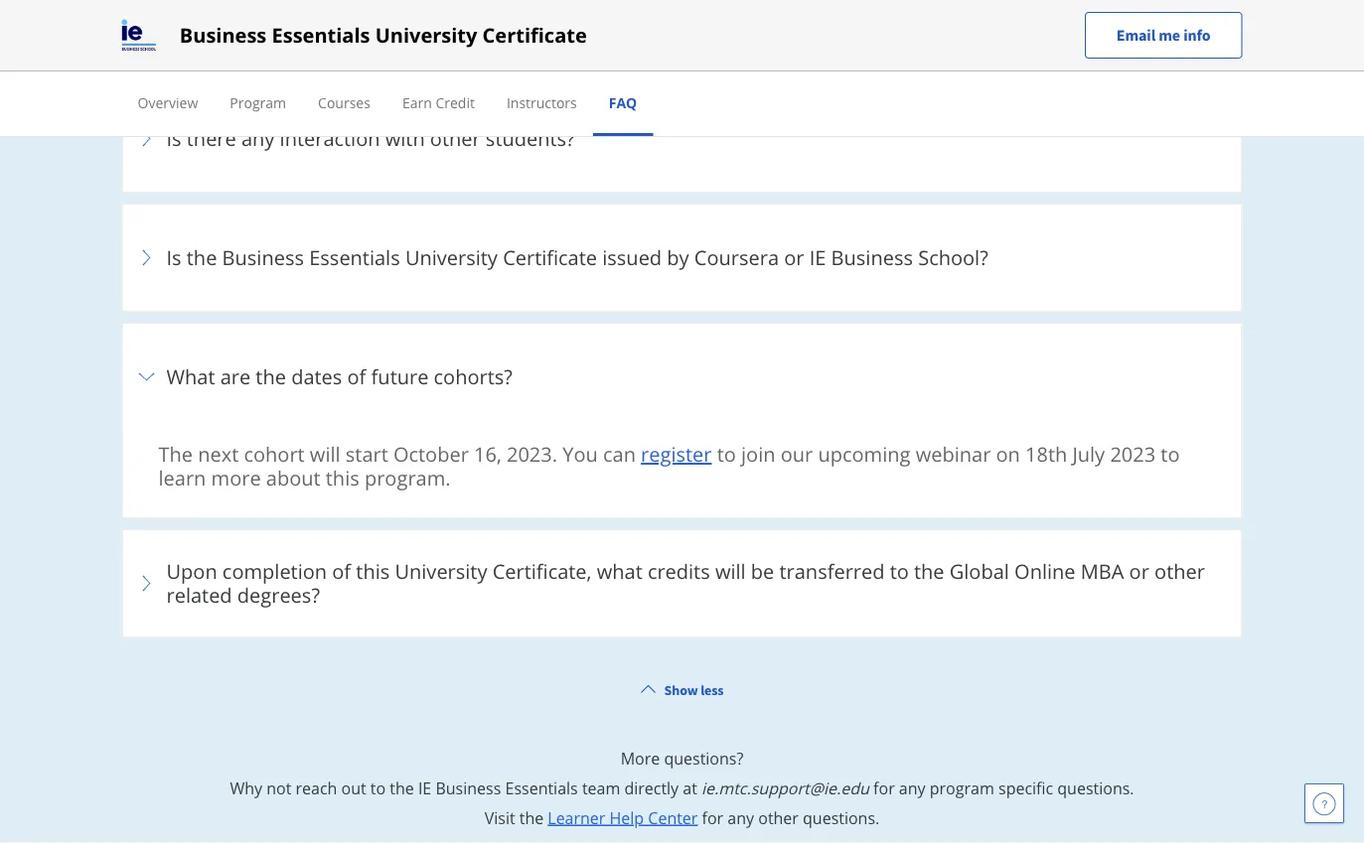 Task type: describe. For each thing, give the bounding box(es) containing it.
program link
[[230, 93, 286, 112]]

0 vertical spatial for
[[874, 778, 895, 799]]

is there any interaction with other students? list item
[[122, 84, 1243, 193]]

certificate menu element
[[122, 72, 1243, 136]]

earn credit link
[[403, 93, 475, 112]]

july
[[1073, 441, 1106, 468]]

to left join
[[717, 441, 736, 468]]

are
[[220, 363, 251, 390]]

webinar
[[916, 441, 991, 468]]

is there any interaction with other students?
[[167, 125, 575, 152]]

register link
[[641, 441, 712, 468]]

0 vertical spatial questions.
[[1058, 778, 1135, 799]]

other inside the upon completion of this university certificate, what credits will be transferred to the global online mba or other related degrees?
[[1155, 558, 1206, 585]]

team
[[582, 778, 621, 799]]

learn
[[159, 464, 206, 492]]

why
[[230, 778, 263, 799]]

more
[[211, 464, 261, 492]]

0 horizontal spatial will
[[310, 441, 341, 468]]

about
[[266, 464, 321, 492]]

of inside the upon completion of this university certificate, what credits will be transferred to the global online mba or other related degrees?
[[332, 558, 351, 585]]

0 vertical spatial of
[[347, 363, 366, 390]]

reach
[[296, 778, 337, 799]]

ie business school image
[[122, 19, 156, 51]]

register
[[641, 441, 712, 468]]

visit
[[485, 807, 516, 829]]

issued
[[603, 244, 662, 271]]

degrees?
[[237, 582, 320, 609]]

any inside dropdown button
[[242, 125, 275, 152]]

join
[[742, 441, 776, 468]]

0 vertical spatial or
[[785, 244, 805, 271]]

will inside the upon completion of this university certificate, what credits will be transferred to the global online mba or other related degrees?
[[716, 558, 746, 585]]

chevron right image for is
[[135, 126, 159, 150]]

more
[[621, 748, 660, 769]]

the right out
[[390, 778, 414, 799]]

the inside the upon completion of this university certificate, what credits will be transferred to the global online mba or other related degrees?
[[915, 558, 945, 585]]

not
[[267, 778, 292, 799]]

global
[[950, 558, 1010, 585]]

1 vertical spatial questions.
[[803, 807, 880, 829]]

program.
[[365, 464, 451, 492]]

ie inside "more questions? why not reach out to the ie business essentials team directly at ie.mtc.support@ie.edu for any program specific questions. visit the learner help center for any other questions."
[[418, 778, 432, 799]]

2 vertical spatial any
[[728, 807, 755, 829]]

upon completion of this university certificate, what credits will be transferred to the global online mba or other related degrees? list item
[[122, 529, 1243, 638]]

you
[[563, 441, 598, 468]]

credit
[[436, 93, 475, 112]]

at
[[683, 778, 698, 799]]

courses
[[318, 93, 371, 112]]

to right '2023' on the bottom
[[1161, 441, 1180, 468]]

program
[[930, 778, 995, 799]]

0 vertical spatial essentials
[[272, 21, 370, 49]]

students?
[[486, 125, 575, 152]]

what are the dates of future cohorts?
[[167, 363, 513, 390]]

related
[[167, 582, 232, 609]]

show less
[[665, 681, 724, 699]]

courses link
[[318, 93, 371, 112]]

chevron right image for what
[[135, 365, 159, 389]]

more questions? why not reach out to the ie business essentials team directly at ie.mtc.support@ie.edu for any program specific questions. visit the learner help center for any other questions.
[[230, 748, 1135, 829]]

overview
[[138, 93, 198, 112]]

ie.mtc.support@ie.edu
[[702, 778, 870, 799]]

what
[[167, 363, 215, 390]]

by
[[667, 244, 690, 271]]

future
[[371, 363, 429, 390]]

next
[[198, 441, 239, 468]]

interaction
[[280, 125, 380, 152]]

faq
[[609, 93, 637, 112]]

specific
[[999, 778, 1054, 799]]

less
[[701, 681, 724, 699]]

other inside "more questions? why not reach out to the ie business essentials team directly at ie.mtc.support@ie.edu for any program specific questions. visit the learner help center for any other questions."
[[759, 807, 799, 829]]

this inside to join our upcoming webinar on 18th july 2023 to learn more about this program.
[[326, 464, 360, 492]]

instructors
[[507, 93, 577, 112]]

16,
[[474, 441, 502, 468]]

school?
[[919, 244, 989, 271]]

help center image
[[1313, 792, 1337, 816]]

upon completion of this university certificate, what credits will be transferred to the global online mba or other related degrees? button
[[135, 542, 1230, 626]]

university for essentials
[[405, 244, 498, 271]]

to inside the upon completion of this university certificate, what credits will be transferred to the global online mba or other related degrees?
[[890, 558, 909, 585]]

coursera
[[695, 244, 779, 271]]

upon completion of this university certificate, what credits will be transferred to the global online mba or other related degrees?
[[167, 558, 1206, 609]]

the right "are"
[[256, 363, 286, 390]]

faq link
[[609, 93, 637, 112]]

business essentials university certificate
[[180, 21, 587, 49]]

is for is the business essentials university certificate issued by coursera or ie business school?
[[167, 244, 182, 271]]

completion
[[223, 558, 327, 585]]

email me info
[[1117, 25, 1211, 45]]

instructors link
[[507, 93, 577, 112]]

the next cohort will start october 16, 2023. you can register
[[159, 441, 712, 468]]

cohorts?
[[434, 363, 513, 390]]

upon
[[167, 558, 217, 585]]

certificate,
[[493, 558, 592, 585]]

is the business essentials university certificate issued by coursera or ie business school?
[[167, 244, 994, 271]]

what are the dates of future cohorts? button
[[135, 335, 1230, 419]]

transferred
[[780, 558, 885, 585]]

mba
[[1081, 558, 1125, 585]]

start
[[346, 441, 388, 468]]

business inside "more questions? why not reach out to the ie business essentials team directly at ie.mtc.support@ie.edu for any program specific questions. visit the learner help center for any other questions."
[[436, 778, 501, 799]]

ie inside dropdown button
[[810, 244, 826, 271]]

there
[[187, 125, 236, 152]]

email me info button
[[1085, 12, 1243, 59]]

chevron right image
[[135, 246, 159, 270]]



Task type: locate. For each thing, give the bounding box(es) containing it.
or
[[785, 244, 805, 271], [1130, 558, 1150, 585]]

is the business essentials university certificate issued by coursera or ie business school? button
[[135, 216, 1230, 299]]

to
[[717, 441, 736, 468], [1161, 441, 1180, 468], [890, 558, 909, 585], [371, 778, 386, 799]]

0 vertical spatial any
[[242, 125, 275, 152]]

email
[[1117, 25, 1156, 45]]

0 horizontal spatial any
[[242, 125, 275, 152]]

certificate left issued
[[503, 244, 597, 271]]

0 vertical spatial other
[[430, 125, 481, 152]]

help
[[610, 807, 644, 829]]

1 horizontal spatial for
[[874, 778, 895, 799]]

learner
[[548, 807, 606, 829]]

me
[[1159, 25, 1181, 45]]

1 list item from the top
[[122, 0, 1243, 74]]

the
[[159, 441, 193, 468]]

questions. down ie.mtc.support@ie.edu
[[803, 807, 880, 829]]

1 vertical spatial will
[[716, 558, 746, 585]]

directly
[[625, 778, 679, 799]]

cohort
[[244, 441, 305, 468]]

info
[[1184, 25, 1211, 45]]

ie
[[810, 244, 826, 271], [418, 778, 432, 799]]

overview link
[[138, 93, 198, 112]]

on
[[997, 441, 1021, 468]]

list item
[[122, 0, 1243, 74], [122, 322, 1243, 530]]

chevron right image
[[135, 7, 159, 31], [135, 126, 159, 150], [135, 365, 159, 389], [135, 572, 159, 596]]

chevron right image inside what are the dates of future cohorts? dropdown button
[[135, 365, 159, 389]]

online
[[1015, 558, 1076, 585]]

0 vertical spatial university
[[375, 21, 478, 49]]

earn
[[403, 93, 432, 112]]

18th
[[1026, 441, 1068, 468]]

chevron right image left 'upon'
[[135, 572, 159, 596]]

dates
[[291, 363, 342, 390]]

this right about
[[326, 464, 360, 492]]

2 vertical spatial university
[[395, 558, 488, 585]]

is down overview link
[[167, 125, 182, 152]]

any left program
[[899, 778, 926, 799]]

credits
[[648, 558, 710, 585]]

learner help center link
[[548, 807, 698, 829]]

or inside the upon completion of this university certificate, what credits will be transferred to the global online mba or other related degrees?
[[1130, 558, 1150, 585]]

will
[[310, 441, 341, 468], [716, 558, 746, 585]]

chevron right image inside upon completion of this university certificate, what credits will be transferred to the global online mba or other related degrees? dropdown button
[[135, 572, 159, 596]]

1 is from the top
[[167, 125, 182, 152]]

ie right coursera on the right top
[[810, 244, 826, 271]]

1 vertical spatial certificate
[[503, 244, 597, 271]]

university for this
[[395, 558, 488, 585]]

upcoming
[[819, 441, 911, 468]]

chevron right image for upon
[[135, 572, 159, 596]]

1 vertical spatial of
[[332, 558, 351, 585]]

0 horizontal spatial other
[[430, 125, 481, 152]]

of right dates
[[347, 363, 366, 390]]

1 vertical spatial university
[[405, 244, 498, 271]]

university
[[375, 21, 478, 49], [405, 244, 498, 271], [395, 558, 488, 585]]

other right mba
[[1155, 558, 1206, 585]]

what
[[597, 558, 643, 585]]

1 vertical spatial this
[[356, 558, 390, 585]]

for right center
[[702, 807, 724, 829]]

be
[[751, 558, 775, 585]]

university inside the upon completion of this university certificate, what credits will be transferred to the global online mba or other related degrees?
[[395, 558, 488, 585]]

the left global at the right of page
[[915, 558, 945, 585]]

1 chevron right image from the top
[[135, 7, 159, 31]]

1 vertical spatial ie
[[418, 778, 432, 799]]

0 horizontal spatial questions.
[[803, 807, 880, 829]]

essentials inside dropdown button
[[309, 244, 400, 271]]

certificate inside is the business essentials university certificate issued by coursera or ie business school? dropdown button
[[503, 244, 597, 271]]

earn credit
[[403, 93, 475, 112]]

show
[[665, 681, 698, 699]]

october
[[394, 441, 469, 468]]

any down program link at top
[[242, 125, 275, 152]]

2 horizontal spatial other
[[1155, 558, 1206, 585]]

1 horizontal spatial questions.
[[1058, 778, 1135, 799]]

can
[[603, 441, 636, 468]]

1 horizontal spatial any
[[728, 807, 755, 829]]

business
[[180, 21, 267, 49], [222, 244, 304, 271], [832, 244, 914, 271], [436, 778, 501, 799]]

chevron right image inside "is there any interaction with other students?" dropdown button
[[135, 126, 159, 150]]

1 vertical spatial other
[[1155, 558, 1206, 585]]

any down ie.mtc.support@ie.edu
[[728, 807, 755, 829]]

is right chevron right image
[[167, 244, 182, 271]]

other down credit
[[430, 125, 481, 152]]

2023
[[1111, 441, 1156, 468]]

show less button
[[633, 672, 732, 708]]

will left the start
[[310, 441, 341, 468]]

any
[[242, 125, 275, 152], [899, 778, 926, 799], [728, 807, 755, 829]]

ie right out
[[418, 778, 432, 799]]

1 horizontal spatial other
[[759, 807, 799, 829]]

of right completion
[[332, 558, 351, 585]]

is there any interaction with other students? button
[[135, 97, 1230, 180]]

with
[[385, 125, 425, 152]]

to right out
[[371, 778, 386, 799]]

certificate
[[483, 21, 587, 49], [503, 244, 597, 271]]

chevron right image left what
[[135, 365, 159, 389]]

other down ie.mtc.support@ie.edu
[[759, 807, 799, 829]]

4 chevron right image from the top
[[135, 572, 159, 596]]

list item containing what are the dates of future cohorts?
[[122, 322, 1243, 530]]

1 vertical spatial list item
[[122, 322, 1243, 530]]

to inside "more questions? why not reach out to the ie business essentials team directly at ie.mtc.support@ie.edu for any program specific questions. visit the learner help center for any other questions."
[[371, 778, 386, 799]]

0 vertical spatial this
[[326, 464, 360, 492]]

questions.
[[1058, 778, 1135, 799], [803, 807, 880, 829]]

the right visit
[[520, 807, 544, 829]]

0 vertical spatial will
[[310, 441, 341, 468]]

the
[[187, 244, 217, 271], [256, 363, 286, 390], [915, 558, 945, 585], [390, 778, 414, 799], [520, 807, 544, 829]]

1 horizontal spatial will
[[716, 558, 746, 585]]

is the business essentials university certificate issued by coursera or ie business school? list item
[[122, 203, 1243, 312]]

for left program
[[874, 778, 895, 799]]

will left be
[[716, 558, 746, 585]]

2 is from the top
[[167, 244, 182, 271]]

essentials
[[272, 21, 370, 49], [309, 244, 400, 271], [505, 778, 578, 799]]

out
[[341, 778, 366, 799]]

0 horizontal spatial for
[[702, 807, 724, 829]]

center
[[648, 807, 698, 829]]

our
[[781, 441, 813, 468]]

program
[[230, 93, 286, 112]]

this right degrees?
[[356, 558, 390, 585]]

0 vertical spatial list item
[[122, 0, 1243, 74]]

the right chevron right image
[[187, 244, 217, 271]]

is for is there any interaction with other students?
[[167, 125, 182, 152]]

3 chevron right image from the top
[[135, 365, 159, 389]]

essentials inside "more questions? why not reach out to the ie business essentials team directly at ie.mtc.support@ie.edu for any program specific questions. visit the learner help center for any other questions."
[[505, 778, 578, 799]]

1 vertical spatial for
[[702, 807, 724, 829]]

2 vertical spatial essentials
[[505, 778, 578, 799]]

2 chevron right image from the top
[[135, 126, 159, 150]]

0 vertical spatial is
[[167, 125, 182, 152]]

questions. right specific
[[1058, 778, 1135, 799]]

to right "transferred"
[[890, 558, 909, 585]]

0 horizontal spatial ie
[[418, 778, 432, 799]]

or right coursera on the right top
[[785, 244, 805, 271]]

2 vertical spatial other
[[759, 807, 799, 829]]

2 horizontal spatial any
[[899, 778, 926, 799]]

or right mba
[[1130, 558, 1150, 585]]

1 vertical spatial any
[[899, 778, 926, 799]]

2 list item from the top
[[122, 322, 1243, 530]]

1 vertical spatial is
[[167, 244, 182, 271]]

1 horizontal spatial or
[[1130, 558, 1150, 585]]

of
[[347, 363, 366, 390], [332, 558, 351, 585]]

1 vertical spatial or
[[1130, 558, 1150, 585]]

questions?
[[664, 748, 744, 769]]

chevron right image up overview
[[135, 7, 159, 31]]

1 vertical spatial essentials
[[309, 244, 400, 271]]

2023.
[[507, 441, 558, 468]]

1 horizontal spatial ie
[[810, 244, 826, 271]]

0 vertical spatial certificate
[[483, 21, 587, 49]]

0 vertical spatial ie
[[810, 244, 826, 271]]

0 horizontal spatial or
[[785, 244, 805, 271]]

chevron right image down overview link
[[135, 126, 159, 150]]

to join our upcoming webinar on 18th july 2023 to learn more about this program.
[[159, 441, 1180, 492]]

this inside the upon completion of this university certificate, what credits will be transferred to the global online mba or other related degrees?
[[356, 558, 390, 585]]

certificate up instructors link
[[483, 21, 587, 49]]



Task type: vqa. For each thing, say whether or not it's contained in the screenshot.
information: we have updated our terms of use element
no



